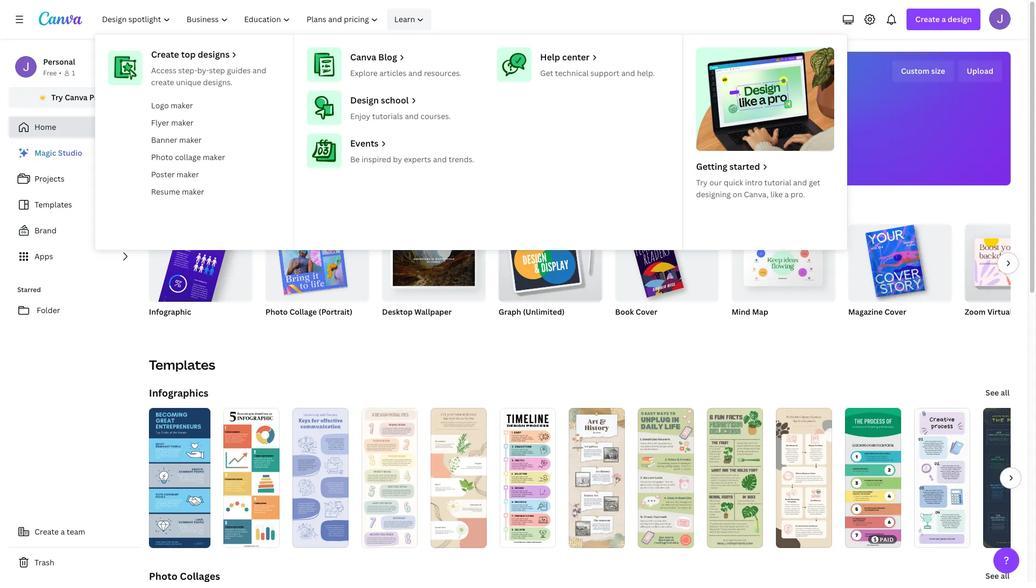 Task type: locate. For each thing, give the bounding box(es) containing it.
2 horizontal spatial a
[[942, 14, 946, 24]]

for
[[326, 168, 337, 177]]

photo for photo collage maker
[[151, 152, 173, 162]]

create for create a design
[[915, 14, 940, 24]]

infographics link
[[149, 387, 208, 400]]

0 horizontal spatial try
[[51, 92, 63, 103]]

templates up 'infographics' link
[[149, 356, 215, 374]]

1 vertical spatial design
[[578, 64, 634, 87]]

maker for banner maker
[[179, 135, 202, 145]]

resources.
[[424, 68, 462, 78]]

canva inside button
[[65, 92, 88, 103]]

2 vertical spatial create
[[35, 527, 59, 538]]

logo maker link
[[147, 97, 285, 114]]

custom size
[[901, 66, 945, 76]]

banner maker link
[[147, 132, 285, 149]]

starred
[[17, 285, 41, 295]]

learn menu
[[95, 35, 847, 250]]

0 horizontal spatial cover
[[636, 307, 658, 317]]

try down 'print products'
[[696, 178, 708, 188]]

a left team at the bottom of page
[[61, 527, 65, 538]]

design
[[350, 94, 379, 106]]

magazine cover
[[848, 307, 906, 317]]

and
[[253, 65, 266, 76], [408, 68, 422, 78], [621, 68, 635, 78], [405, 111, 419, 121], [433, 154, 447, 165], [793, 178, 807, 188]]

design school
[[350, 94, 409, 106]]

0 vertical spatial photo
[[151, 152, 173, 162]]

2000
[[168, 321, 185, 330]]

1 vertical spatial a
[[785, 189, 789, 200]]

1 vertical spatial create
[[151, 49, 179, 60]]

2 vertical spatial a
[[61, 527, 65, 538]]

maker for resume maker
[[182, 187, 204, 197]]

1 horizontal spatial cover
[[885, 307, 906, 317]]

collage
[[290, 307, 317, 317]]

a inside dropdown button
[[942, 14, 946, 24]]

resume maker link
[[147, 183, 285, 201]]

0 vertical spatial see all link
[[985, 383, 1011, 404]]

1 horizontal spatial photo
[[266, 307, 288, 317]]

zoom virtual backgr
[[965, 307, 1036, 317]]

try down •
[[51, 92, 63, 103]]

maker down collage
[[177, 169, 199, 180]]

0 horizontal spatial you
[[338, 168, 350, 177]]

2 see from the top
[[986, 572, 999, 582]]

0 vertical spatial try
[[51, 92, 63, 103]]

poster
[[151, 169, 175, 180]]

center
[[562, 51, 590, 63]]

brand
[[35, 226, 57, 236]]

try down resume at the top left of the page
[[149, 203, 164, 216]]

•
[[59, 69, 61, 78]]

see all link
[[985, 383, 1011, 404], [985, 566, 1011, 583]]

top level navigation element
[[95, 9, 847, 250]]

logo maker
[[151, 100, 193, 111]]

create for create top designs
[[151, 49, 179, 60]]

projects
[[35, 174, 64, 184]]

1 vertical spatial try
[[696, 178, 708, 188]]

try inside "try canva pro" button
[[51, 92, 63, 103]]

print products button
[[678, 130, 724, 186]]

1 horizontal spatial templates
[[149, 356, 215, 374]]

photo
[[151, 152, 173, 162], [266, 307, 288, 317]]

photo collage (portrait) group
[[266, 225, 369, 331]]

magic studio
[[35, 148, 82, 158]]

magic
[[35, 148, 56, 158]]

create a team
[[35, 527, 85, 538]]

(unlimited)
[[523, 307, 565, 317]]

0 horizontal spatial a
[[61, 527, 65, 538]]

0 horizontal spatial templates
[[35, 200, 72, 210]]

maker
[[171, 100, 193, 111], [171, 118, 194, 128], [179, 135, 202, 145], [203, 152, 225, 162], [177, 169, 199, 180], [182, 187, 204, 197]]

create up the access
[[151, 49, 179, 60]]

book cover group
[[615, 225, 719, 331]]

2 horizontal spatial create
[[915, 14, 940, 24]]

0 horizontal spatial photo
[[151, 152, 173, 162]]

learn button
[[388, 9, 431, 30]]

cover right book
[[636, 307, 658, 317]]

and left 'help.'
[[621, 68, 635, 78]]

blog
[[378, 51, 397, 63]]

and inside access step-by-step guides and create unique designs.
[[253, 65, 266, 76]]

something
[[166, 203, 217, 216]]

try for try our quick intro tutorial and get designing on canva, like a pro.
[[696, 178, 708, 188]]

tutorials
[[372, 111, 403, 121]]

0 horizontal spatial canva
[[65, 92, 88, 103]]

0 horizontal spatial create
[[35, 527, 59, 538]]

and right guides
[[253, 65, 266, 76]]

maker down the banner maker link on the top of page
[[203, 152, 225, 162]]

create inside button
[[35, 527, 59, 538]]

resume maker
[[151, 187, 204, 197]]

free
[[43, 69, 57, 78]]

photo inside photo collage maker "link"
[[151, 152, 173, 162]]

map
[[752, 307, 768, 317]]

create
[[915, 14, 940, 24], [151, 49, 179, 60], [35, 527, 59, 538]]

all
[[1001, 388, 1010, 398], [1001, 572, 1010, 582]]

photo left collage
[[266, 307, 288, 317]]

2 cover from the left
[[885, 307, 906, 317]]

courses.
[[420, 111, 451, 121]]

1 see all from the top
[[986, 388, 1010, 398]]

maker up banner maker at left
[[171, 118, 194, 128]]

0 vertical spatial canva
[[350, 51, 376, 63]]

1 vertical spatial you
[[338, 168, 350, 177]]

1 vertical spatial see all link
[[985, 566, 1011, 583]]

maker up try something new
[[182, 187, 204, 197]]

see
[[986, 388, 999, 398], [986, 572, 999, 582]]

1 horizontal spatial canva
[[350, 51, 376, 63]]

create a design
[[915, 14, 972, 24]]

cover
[[636, 307, 658, 317], [885, 307, 906, 317]]

our
[[710, 178, 722, 188]]

1 vertical spatial photo
[[266, 307, 288, 317]]

design left jacob simon image
[[948, 14, 972, 24]]

1 all from the top
[[1001, 388, 1010, 398]]

2 horizontal spatial try
[[696, 178, 708, 188]]

you right for
[[338, 168, 350, 177]]

maker up photo collage maker
[[179, 135, 202, 145]]

explore
[[350, 68, 378, 78]]

0 vertical spatial design
[[948, 14, 972, 24]]

intro
[[745, 178, 763, 188]]

2 all from the top
[[1001, 572, 1010, 582]]

infographic group
[[148, 217, 253, 354]]

800 × 2000 px button
[[149, 321, 205, 331]]

0 vertical spatial templates
[[35, 200, 72, 210]]

by-
[[197, 65, 209, 76]]

mind map
[[732, 307, 768, 317]]

try something new
[[149, 203, 238, 216]]

1 vertical spatial all
[[1001, 572, 1010, 582]]

design down center
[[578, 64, 634, 87]]

mind map group
[[732, 225, 835, 331]]

create inside dropdown button
[[915, 14, 940, 24]]

magic studio link
[[9, 142, 140, 164]]

0 vertical spatial create
[[915, 14, 940, 24]]

see for first see all link from the top of the page
[[986, 388, 999, 398]]

1 see from the top
[[986, 388, 999, 398]]

guides
[[227, 65, 251, 76]]

photo up poster
[[151, 152, 173, 162]]

create left team at the bottom of page
[[35, 527, 59, 538]]

0 vertical spatial all
[[1001, 388, 1010, 398]]

0 vertical spatial see all
[[986, 388, 1010, 398]]

upload button
[[958, 60, 1002, 82]]

banner maker
[[151, 135, 202, 145]]

1 horizontal spatial a
[[785, 189, 789, 200]]

1 vertical spatial see all
[[986, 572, 1010, 582]]

canva up explore
[[350, 51, 376, 63]]

create for create a team
[[35, 527, 59, 538]]

a right like
[[785, 189, 789, 200]]

None search field
[[418, 100, 742, 122]]

magazine cover group
[[848, 220, 952, 331]]

apps link
[[9, 246, 140, 268]]

upload
[[967, 66, 994, 76]]

desktop wallpaper
[[382, 307, 452, 317]]

1 horizontal spatial try
[[149, 203, 164, 216]]

you down help center
[[543, 64, 575, 87]]

brand link
[[9, 220, 140, 242]]

a up size
[[942, 14, 946, 24]]

canva left the 'pro'
[[65, 92, 88, 103]]

create inside learn menu
[[151, 49, 179, 60]]

photo inside photo collage (portrait) group
[[266, 307, 288, 317]]

cover right magazine
[[885, 307, 906, 317]]

1 vertical spatial templates
[[149, 356, 215, 374]]

folder link
[[9, 300, 140, 322]]

list
[[9, 142, 140, 268]]

a inside button
[[61, 527, 65, 538]]

magazine
[[848, 307, 883, 317]]

and up pro.
[[793, 178, 807, 188]]

0 vertical spatial see
[[986, 388, 999, 398]]

getting
[[696, 161, 728, 173]]

quick
[[724, 178, 743, 188]]

templates down the projects
[[35, 200, 72, 210]]

access
[[151, 65, 176, 76]]

top
[[181, 49, 196, 60]]

1 vertical spatial see
[[986, 572, 999, 582]]

team
[[67, 527, 85, 538]]

and inside try our quick intro tutorial and get designing on canva, like a pro.
[[793, 178, 807, 188]]

1 horizontal spatial create
[[151, 49, 179, 60]]

create a design button
[[907, 9, 981, 30]]

maker for flyer maker
[[171, 118, 194, 128]]

step
[[209, 65, 225, 76]]

group for mind map
[[732, 225, 835, 302]]

canva inside learn menu
[[350, 51, 376, 63]]

0 horizontal spatial design
[[578, 64, 634, 87]]

see all for first see all link from the bottom of the page
[[986, 572, 1010, 582]]

zoom
[[965, 307, 986, 317]]

1 vertical spatial canva
[[65, 92, 88, 103]]

1 cover from the left
[[636, 307, 658, 317]]

×
[[164, 321, 167, 330]]

1 horizontal spatial design
[[948, 14, 972, 24]]

canva
[[350, 51, 376, 63], [65, 92, 88, 103]]

1 horizontal spatial you
[[543, 64, 575, 87]]

zoom virtual background group
[[965, 225, 1036, 331]]

maker up flyer maker
[[171, 100, 193, 111]]

maker for logo maker
[[171, 100, 193, 111]]

group
[[148, 217, 253, 354], [848, 220, 952, 302], [266, 225, 369, 302], [382, 225, 486, 302], [499, 225, 602, 302], [615, 225, 719, 302], [732, 225, 835, 302], [965, 225, 1036, 302]]

0 vertical spatial a
[[942, 14, 946, 24]]

started
[[730, 161, 760, 173]]

try inside try our quick intro tutorial and get designing on canva, like a pro.
[[696, 178, 708, 188]]

create up 'custom size'
[[915, 14, 940, 24]]

backgr
[[1014, 307, 1036, 317]]

2 vertical spatial try
[[149, 203, 164, 216]]

2 see all from the top
[[986, 572, 1010, 582]]

help
[[540, 51, 560, 63]]

book
[[615, 307, 634, 317]]



Task type: vqa. For each thing, say whether or not it's contained in the screenshot.


Task type: describe. For each thing, give the bounding box(es) containing it.
graph
[[499, 307, 521, 317]]

designing
[[696, 189, 731, 200]]

studio
[[58, 148, 82, 158]]

poster maker link
[[147, 166, 285, 183]]

and left "trends."
[[433, 154, 447, 165]]

book cover
[[615, 307, 658, 317]]

getting started
[[696, 161, 760, 173]]

a for design
[[942, 14, 946, 24]]

help.
[[637, 68, 655, 78]]

support
[[591, 68, 620, 78]]

all for first see all link from the top of the page
[[1001, 388, 1010, 398]]

and down school in the top of the page
[[405, 111, 419, 121]]

apps
[[35, 251, 53, 262]]

a inside try our quick intro tutorial and get designing on canva, like a pro.
[[785, 189, 789, 200]]

group for magazine cover
[[848, 220, 952, 302]]

wallpaper
[[414, 307, 452, 317]]

what will you design today?
[[462, 64, 698, 87]]

a for team
[[61, 527, 65, 538]]

experts
[[404, 154, 431, 165]]

articles
[[380, 68, 407, 78]]

group for desktop wallpaper
[[382, 225, 486, 302]]

banner
[[151, 135, 177, 145]]

group for infographic
[[148, 217, 253, 354]]

group for book cover
[[615, 225, 719, 302]]

create a team button
[[9, 522, 140, 543]]

infographic 800 × 2000 px
[[149, 307, 194, 330]]

maker for poster maker
[[177, 169, 199, 180]]

get
[[540, 68, 553, 78]]

websites button
[[747, 130, 776, 186]]

0 vertical spatial you
[[543, 64, 575, 87]]

designs.
[[203, 77, 233, 87]]

for you
[[326, 168, 350, 177]]

see all for first see all link from the top of the page
[[986, 388, 1010, 398]]

home
[[35, 122, 56, 132]]

size
[[931, 66, 945, 76]]

templates inside list
[[35, 200, 72, 210]]

800
[[149, 321, 162, 330]]

inspired
[[362, 154, 391, 165]]

2 see all link from the top
[[985, 566, 1011, 583]]

by
[[393, 154, 402, 165]]

canva,
[[744, 189, 769, 200]]

virtual
[[988, 307, 1012, 317]]

events
[[350, 138, 379, 149]]

flyer maker
[[151, 118, 194, 128]]

try for try something new
[[149, 203, 164, 216]]

cover for magazine cover
[[885, 307, 906, 317]]

maker inside "link"
[[203, 152, 225, 162]]

personal
[[43, 57, 75, 67]]

school
[[381, 94, 409, 106]]

cover for book cover
[[636, 307, 658, 317]]

technical
[[555, 68, 589, 78]]

graph (unlimited)
[[499, 307, 565, 317]]

explore articles and resources.
[[350, 68, 462, 78]]

create
[[151, 77, 174, 87]]

try our quick intro tutorial and get designing on canva, like a pro.
[[696, 178, 820, 200]]

try canva pro button
[[9, 87, 140, 108]]

group for photo collage (portrait)
[[266, 225, 369, 302]]

home link
[[9, 117, 140, 138]]

see for first see all link from the bottom of the page
[[986, 572, 999, 582]]

photo collage maker link
[[147, 149, 285, 166]]

create top designs
[[151, 49, 230, 60]]

enjoy tutorials and courses.
[[350, 111, 451, 121]]

flyer maker link
[[147, 114, 285, 132]]

unique
[[176, 77, 201, 87]]

list containing magic studio
[[9, 142, 140, 268]]

on
[[733, 189, 742, 200]]

collage
[[175, 152, 201, 162]]

photo for photo collage (portrait)
[[266, 307, 288, 317]]

today?
[[637, 64, 698, 87]]

trash link
[[9, 553, 140, 574]]

tutorial
[[764, 178, 791, 188]]

be inspired by experts and trends.
[[350, 154, 474, 165]]

graph (unlimited) group
[[499, 225, 602, 331]]

paid
[[880, 536, 894, 544]]

group for zoom virtual backgr
[[965, 225, 1036, 302]]

learn
[[394, 14, 415, 24]]

jacob simon image
[[989, 8, 1011, 30]]

get technical support and help.
[[540, 68, 655, 78]]

and right "articles"
[[408, 68, 422, 78]]

photo collage (portrait)
[[266, 307, 352, 317]]

px
[[187, 321, 194, 330]]

mind
[[732, 307, 750, 317]]

design inside dropdown button
[[948, 14, 972, 24]]

group for graph (unlimited)
[[499, 225, 602, 302]]

get
[[809, 178, 820, 188]]

enjoy
[[350, 111, 370, 121]]

templates link
[[9, 194, 140, 216]]

all for first see all link from the bottom of the page
[[1001, 572, 1010, 582]]

infographic
[[149, 307, 191, 317]]

try for try canva pro
[[51, 92, 63, 103]]

what
[[462, 64, 508, 87]]

infographics
[[149, 387, 208, 400]]

print products
[[678, 168, 724, 177]]

you inside button
[[338, 168, 350, 177]]

free •
[[43, 69, 61, 78]]

folder button
[[9, 300, 140, 322]]

pro
[[89, 92, 102, 103]]

desktop wallpaper group
[[382, 225, 486, 331]]

products
[[695, 168, 724, 177]]

projects link
[[9, 168, 140, 190]]

1 see all link from the top
[[985, 383, 1011, 404]]

try canva pro
[[51, 92, 102, 103]]

logo
[[151, 100, 169, 111]]

custom
[[901, 66, 930, 76]]

new
[[219, 203, 238, 216]]



